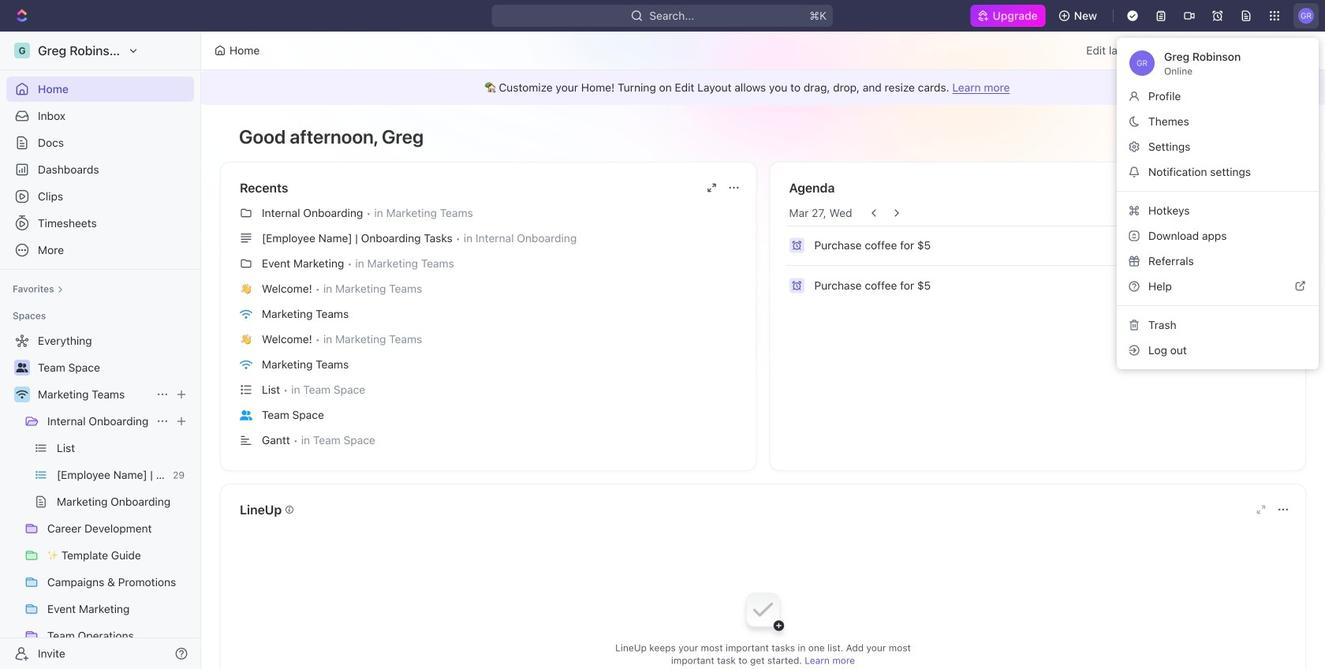 Task type: describe. For each thing, give the bounding box(es) containing it.
0 vertical spatial wifi image
[[240, 309, 252, 319]]

1 vertical spatial wifi image
[[240, 360, 252, 370]]

user group image
[[240, 410, 252, 420]]



Task type: locate. For each thing, give the bounding box(es) containing it.
sidebar navigation
[[0, 32, 201, 669]]

wifi image
[[240, 309, 252, 319], [240, 360, 252, 370], [16, 390, 28, 399]]

tree
[[6, 328, 194, 669]]

2 vertical spatial wifi image
[[16, 390, 28, 399]]

wifi image inside the sidebar navigation
[[16, 390, 28, 399]]

tree inside the sidebar navigation
[[6, 328, 194, 669]]



Task type: vqa. For each thing, say whether or not it's contained in the screenshot.
top the wifi image
yes



